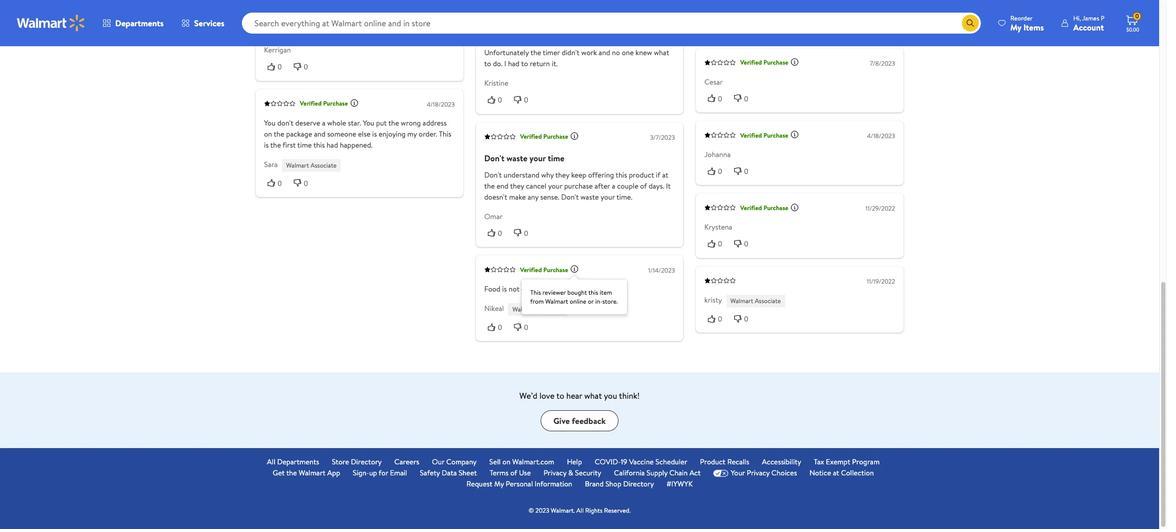 Task type: vqa. For each thing, say whether or not it's contained in the screenshot.
Benefits
no



Task type: locate. For each thing, give the bounding box(es) containing it.
get the walmart app link
[[273, 469, 340, 480]]

is right food
[[502, 284, 507, 295]]

1 vertical spatial of
[[511, 469, 517, 479]]

2 vertical spatial is
[[502, 284, 507, 295]]

1 vertical spatial departments
[[277, 458, 319, 468]]

not right but
[[340, 25, 350, 36]]

i up they're at left top
[[264, 14, 266, 25]]

put
[[376, 118, 387, 128]]

1 vertical spatial they
[[510, 181, 525, 191]]

terms
[[490, 469, 509, 479]]

1 horizontal spatial you
[[363, 118, 375, 128]]

all inside 'link'
[[267, 458, 276, 468]]

they
[[556, 170, 570, 180], [510, 181, 525, 191]]

1 horizontal spatial verified purchase information image
[[571, 132, 579, 140]]

0 horizontal spatial all
[[267, 458, 276, 468]]

directory
[[351, 458, 382, 468], [624, 480, 654, 490]]

sign-up for email
[[353, 469, 407, 479]]

0 vertical spatial of
[[641, 181, 647, 191]]

purchase for food is not good after using it.
[[544, 266, 569, 274]]

this reviewer bought this item from walmart online or in-store.
[[531, 289, 618, 306]]

verified purchase information image
[[791, 58, 799, 66], [350, 99, 359, 107], [571, 132, 579, 140]]

0 horizontal spatial my
[[494, 480, 504, 490]]

1 horizontal spatial to
[[521, 59, 528, 69]]

verified purchase for krystena
[[741, 204, 789, 213]]

a inside you don't deserve a whole star. you put the wrong address on the package and someone else is enjoying my order. this is the first time this had happened.
[[322, 118, 326, 128]]

0 vertical spatial your
[[530, 152, 546, 164]]

4/18/2023 for johanna
[[868, 132, 896, 140]]

1 horizontal spatial my
[[1011, 21, 1022, 33]]

walmart associate down first
[[286, 161, 337, 170]]

verified purchase for food is not good after using it.
[[520, 266, 569, 274]]

brand shop directory
[[585, 480, 654, 490]]

notice at collection request my personal information
[[467, 469, 874, 490]]

time down package
[[298, 140, 312, 150]]

walmart associate for sara
[[286, 161, 337, 170]]

0 vertical spatial verified purchase information image
[[791, 58, 799, 66]]

0 vertical spatial verified purchase information image
[[791, 131, 799, 139]]

0 horizontal spatial 4/18/2023
[[427, 100, 455, 109]]

0 vertical spatial this
[[314, 140, 325, 150]]

1 vertical spatial all
[[577, 507, 584, 516]]

0 vertical spatial they
[[556, 170, 570, 180]]

and left no
[[599, 47, 611, 58]]

give feedback
[[554, 416, 606, 427]]

time
[[298, 140, 312, 150], [548, 152, 565, 164]]

walmart associate down food is not good after using it.
[[513, 305, 563, 314]]

1 vertical spatial your
[[548, 181, 563, 191]]

and left all
[[305, 25, 317, 36]]

0 vertical spatial don't
[[485, 152, 505, 164]]

keep
[[572, 170, 587, 180]]

cancel
[[526, 181, 547, 191]]

tax exempt program link
[[814, 458, 880, 469]]

accessibility link
[[762, 458, 802, 469]]

enjoying
[[379, 129, 406, 139]]

departments
[[115, 17, 164, 29], [277, 458, 319, 468]]

store directory
[[332, 458, 382, 468]]

items
[[1024, 21, 1045, 33]]

package
[[286, 129, 312, 139]]

2 vertical spatial this
[[589, 289, 599, 298]]

reorder my items
[[1011, 13, 1045, 33]]

and inside the unfortunately the timer didn't work and no one knew what to do. i had to return it.
[[599, 47, 611, 58]]

and inside you don't deserve a whole star. you put the wrong address on the package and someone else is enjoying my order. this is the first time this had happened.
[[314, 129, 326, 139]]

this
[[314, 140, 325, 150], [616, 170, 627, 180], [589, 289, 599, 298]]

give feedback button
[[541, 411, 619, 432]]

verified
[[520, 10, 542, 19], [741, 58, 762, 67], [300, 99, 322, 108], [741, 131, 762, 140], [520, 132, 542, 141], [741, 204, 762, 213], [520, 266, 542, 274]]

hi,
[[1074, 13, 1082, 22]]

online
[[570, 298, 587, 306]]

1/14/2023
[[649, 266, 675, 275]]

departments inside all departments 'link'
[[277, 458, 319, 468]]

don't understand why they keep offering this product if at the end they cancel your purchase after a couple of days. it doesn't make any sense. don't waste your time.
[[485, 170, 671, 202]]

this left the reviewer
[[531, 289, 541, 298]]

john
[[705, 4, 719, 14]]

walmart down good
[[513, 305, 536, 314]]

product
[[700, 458, 726, 468]]

not left good
[[509, 284, 520, 295]]

1 vertical spatial don't
[[485, 170, 502, 180]]

1 vertical spatial i
[[505, 59, 507, 69]]

fryer
[[317, 14, 333, 25]]

at down the exempt
[[833, 469, 840, 479]]

to right love
[[557, 391, 565, 402]]

verified for you don't deserve a whole star. you put the wrong address on the package and someone else is enjoying my order. this is the first time this had happened.
[[300, 99, 322, 108]]

all up get
[[267, 458, 276, 468]]

what right the knew
[[654, 47, 670, 58]]

0 vertical spatial 4/18/2023
[[427, 100, 455, 109]]

1 horizontal spatial not
[[509, 284, 520, 295]]

the down all departments
[[287, 469, 297, 479]]

the up enjoying
[[389, 118, 399, 128]]

1 vertical spatial after
[[540, 284, 555, 295]]

0 horizontal spatial a
[[322, 118, 326, 128]]

time up why
[[548, 152, 565, 164]]

waste down purchase
[[581, 192, 599, 202]]

walmart left app
[[299, 469, 326, 479]]

scheduler
[[656, 458, 688, 468]]

notice
[[810, 469, 832, 479]]

this
[[439, 129, 452, 139], [531, 289, 541, 298]]

1 horizontal spatial privacy
[[747, 469, 770, 479]]

1 horizontal spatial at
[[833, 469, 840, 479]]

1 horizontal spatial this
[[531, 289, 541, 298]]

shop
[[606, 480, 622, 490]]

1 horizontal spatial after
[[595, 181, 610, 191]]

0 horizontal spatial associate
[[311, 161, 337, 170]]

had down someone
[[327, 140, 338, 150]]

didn't
[[562, 47, 580, 58]]

0 horizontal spatial on
[[264, 129, 272, 139]]

2 horizontal spatial associate
[[755, 297, 781, 306]]

purchase
[[565, 181, 593, 191]]

is up "sara"
[[264, 140, 269, 150]]

your
[[731, 469, 745, 479]]

1 vertical spatial a
[[612, 181, 616, 191]]

the up return
[[531, 47, 542, 58]]

and
[[334, 14, 346, 25], [305, 25, 317, 36], [599, 47, 611, 58], [314, 129, 326, 139]]

0 vertical spatial departments
[[115, 17, 164, 29]]

on right the sell
[[503, 458, 511, 468]]

0 horizontal spatial time
[[298, 140, 312, 150]]

love
[[540, 391, 555, 402]]

and up but
[[334, 14, 346, 25]]

you left don't
[[264, 118, 276, 128]]

verified purchase for cesar
[[741, 58, 789, 67]]

at right if on the right
[[663, 170, 669, 180]]

0 horizontal spatial after
[[540, 284, 555, 295]]

0
[[1136, 12, 1140, 21], [278, 63, 282, 71], [304, 63, 308, 71], [719, 95, 723, 103], [745, 95, 749, 103], [498, 96, 502, 104], [524, 96, 529, 104], [719, 167, 723, 176], [745, 167, 749, 176], [278, 179, 282, 188], [304, 179, 308, 188], [498, 229, 502, 238], [524, 229, 529, 238], [719, 240, 723, 249], [745, 240, 749, 249], [719, 315, 723, 324], [745, 315, 749, 324], [498, 324, 502, 332], [524, 324, 529, 332]]

is
[[372, 129, 377, 139], [264, 140, 269, 150], [502, 284, 507, 295]]

my left items
[[1011, 21, 1022, 33]]

is right else
[[372, 129, 377, 139]]

brand
[[585, 480, 604, 490]]

to left return
[[521, 59, 528, 69]]

1 horizontal spatial a
[[612, 181, 616, 191]]

waste up understand
[[507, 152, 528, 164]]

what left you
[[585, 391, 602, 402]]

1 privacy from the left
[[544, 469, 567, 479]]

associate for sara
[[311, 161, 337, 170]]

they up "make"
[[510, 181, 525, 191]]

1 vertical spatial waste
[[581, 192, 599, 202]]

a left whole
[[322, 118, 326, 128]]

company
[[447, 458, 477, 468]]

store.
[[603, 298, 618, 306]]

california
[[614, 469, 645, 479]]

safety data sheet link
[[420, 469, 477, 480]]

the up doesn't
[[485, 181, 495, 191]]

item
[[600, 289, 612, 298]]

0 inside 0 $0.00
[[1136, 12, 1140, 21]]

walmart down first
[[286, 161, 309, 170]]

sell on walmart.com link
[[490, 458, 555, 469]]

walmart right kristy
[[731, 297, 754, 306]]

0 vertical spatial what
[[654, 47, 670, 58]]

this up "couple"
[[616, 170, 627, 180]]

on inside you don't deserve a whole star. you put the wrong address on the package and someone else is enjoying my order. this is the first time this had happened.
[[264, 129, 272, 139]]

1 horizontal spatial waste
[[581, 192, 599, 202]]

0 horizontal spatial this
[[314, 140, 325, 150]]

a left "couple"
[[612, 181, 616, 191]]

this down address on the top
[[439, 129, 452, 139]]

1 horizontal spatial 4/18/2023
[[868, 132, 896, 140]]

0 vertical spatial i
[[264, 14, 266, 25]]

0 vertical spatial this
[[439, 129, 452, 139]]

received
[[348, 14, 375, 25]]

0 horizontal spatial what
[[585, 391, 602, 402]]

0 horizontal spatial privacy
[[544, 469, 567, 479]]

purchase for cesar
[[764, 58, 789, 67]]

19
[[621, 458, 628, 468]]

the left air
[[295, 14, 306, 25]]

1 vertical spatial my
[[494, 480, 504, 490]]

help
[[567, 458, 582, 468]]

had inside you don't deserve a whole star. you put the wrong address on the package and someone else is enjoying my order. this is the first time this had happened.
[[327, 140, 338, 150]]

purchase for krystena
[[764, 204, 789, 213]]

1 you from the left
[[264, 118, 276, 128]]

1 vertical spatial on
[[503, 458, 511, 468]]

walmart for sara
[[286, 161, 309, 170]]

2 vertical spatial verified purchase information image
[[571, 132, 579, 140]]

at
[[663, 170, 669, 180], [833, 469, 840, 479]]

verified purchase for johanna
[[741, 131, 789, 140]]

doesn't
[[485, 192, 508, 202]]

1 horizontal spatial directory
[[624, 480, 654, 490]]

1 horizontal spatial all
[[577, 507, 584, 516]]

0 vertical spatial after
[[595, 181, 610, 191]]

privacy up the 'information'
[[544, 469, 567, 479]]

i right do.
[[505, 59, 507, 69]]

my inside reorder my items
[[1011, 21, 1022, 33]]

don't for don't understand why they keep offering this product if at the end they cancel your purchase after a couple of days. it doesn't make any sense. don't waste your time.
[[485, 170, 502, 180]]

2 horizontal spatial this
[[616, 170, 627, 180]]

0 vertical spatial waste
[[507, 152, 528, 164]]

1 vertical spatial it.
[[575, 284, 581, 295]]

1 horizontal spatial of
[[641, 181, 647, 191]]

up
[[369, 469, 377, 479]]

and down deserve
[[314, 129, 326, 139]]

1 horizontal spatial they
[[556, 170, 570, 180]]

it. down timer
[[552, 59, 558, 69]]

0 horizontal spatial verified purchase information image
[[350, 99, 359, 107]]

verified purchase
[[520, 10, 569, 19], [741, 58, 789, 67], [300, 99, 348, 108], [741, 131, 789, 140], [520, 132, 569, 141], [741, 204, 789, 213], [520, 266, 569, 274]]

directory down california
[[624, 480, 654, 490]]

1 vertical spatial verified purchase information image
[[791, 204, 799, 212]]

this inside this reviewer bought this item from walmart online or in-store.
[[589, 289, 599, 298]]

all left rights at the right of the page
[[577, 507, 584, 516]]

0 vertical spatial my
[[1011, 21, 1022, 33]]

not inside i ordered the air fryer and received these courtesy cards. they're cute and all but not worth $100.
[[340, 25, 350, 36]]

7/8/2023
[[871, 59, 896, 68]]

after down offering
[[595, 181, 610, 191]]

couple
[[617, 181, 639, 191]]

2 vertical spatial your
[[601, 192, 615, 202]]

my inside notice at collection request my personal information
[[494, 480, 504, 490]]

0 vertical spatial on
[[264, 129, 272, 139]]

they right why
[[556, 170, 570, 180]]

this inside don't understand why they keep offering this product if at the end they cancel your purchase after a couple of days. it doesn't make any sense. don't waste your time.
[[616, 170, 627, 180]]

had down the unfortunately
[[508, 59, 520, 69]]

don't for don't waste your time
[[485, 152, 505, 164]]

address
[[423, 118, 447, 128]]

on up "sara"
[[264, 129, 272, 139]]

collection
[[841, 469, 874, 479]]

help link
[[567, 458, 582, 469]]

0 horizontal spatial your
[[530, 152, 546, 164]]

what
[[654, 47, 670, 58], [585, 391, 602, 402]]

privacy right your on the bottom of the page
[[747, 469, 770, 479]]

my down terms
[[494, 480, 504, 490]]

0 vertical spatial a
[[322, 118, 326, 128]]

1 horizontal spatial what
[[654, 47, 670, 58]]

your left "time."
[[601, 192, 615, 202]]

walmart.
[[551, 507, 575, 516]]

2023
[[536, 507, 550, 516]]

walmart down the using
[[546, 298, 569, 306]]

0 horizontal spatial departments
[[115, 17, 164, 29]]

$0.00
[[1127, 26, 1140, 33]]

1 vertical spatial this
[[531, 289, 541, 298]]

1 horizontal spatial walmart associate
[[513, 305, 563, 314]]

walmart associate
[[286, 161, 337, 170], [731, 297, 781, 306], [513, 305, 563, 314]]

my
[[1011, 21, 1022, 33], [494, 480, 504, 490]]

on
[[264, 129, 272, 139], [503, 458, 511, 468]]

to left do.
[[485, 59, 491, 69]]

4/18/2023 for you don't deserve a whole star. you put the wrong address on the package and someone else is enjoying my order. this is the first time this had happened.
[[427, 100, 455, 109]]

to
[[485, 59, 491, 69], [521, 59, 528, 69], [557, 391, 565, 402]]

0 vertical spatial directory
[[351, 458, 382, 468]]

walmart associate right kristy
[[731, 297, 781, 306]]

had inside the unfortunately the timer didn't work and no one knew what to do. i had to return it.
[[508, 59, 520, 69]]

0 vertical spatial had
[[508, 59, 520, 69]]

0 horizontal spatial it.
[[552, 59, 558, 69]]

purchase
[[544, 10, 569, 19], [764, 58, 789, 67], [323, 99, 348, 108], [764, 131, 789, 140], [544, 132, 569, 141], [764, 204, 789, 213], [544, 266, 569, 274]]

0 vertical spatial all
[[267, 458, 276, 468]]

1 horizontal spatial i
[[505, 59, 507, 69]]

what inside the unfortunately the timer didn't work and no one knew what to do. i had to return it.
[[654, 47, 670, 58]]

2 horizontal spatial walmart associate
[[731, 297, 781, 306]]

it. up online on the bottom
[[575, 284, 581, 295]]

verified for food is not good after using it.
[[520, 266, 542, 274]]

product recalls
[[700, 458, 750, 468]]

0 vertical spatial it.
[[552, 59, 558, 69]]

krystena
[[705, 222, 733, 233]]

my
[[408, 129, 417, 139]]

safety data sheet
[[420, 469, 477, 479]]

1 horizontal spatial your
[[548, 181, 563, 191]]

this inside you don't deserve a whole star. you put the wrong address on the package and someone else is enjoying my order. this is the first time this had happened.
[[439, 129, 452, 139]]

0 vertical spatial at
[[663, 170, 669, 180]]

verified for krystena
[[741, 204, 762, 213]]

choices
[[772, 469, 797, 479]]

0 horizontal spatial you
[[264, 118, 276, 128]]

1 horizontal spatial it.
[[575, 284, 581, 295]]

purchase for you don't deserve a whole star. you put the wrong address on the package and someone else is enjoying my order. this is the first time this had happened.
[[323, 99, 348, 108]]

0 horizontal spatial i
[[264, 14, 266, 25]]

this left item
[[589, 289, 599, 298]]

1 vertical spatial not
[[509, 284, 520, 295]]

1 vertical spatial at
[[833, 469, 840, 479]]

hear
[[567, 391, 583, 402]]

you up else
[[363, 118, 375, 128]]

your up sense. in the left top of the page
[[548, 181, 563, 191]]

of left use
[[511, 469, 517, 479]]

0 horizontal spatial waste
[[507, 152, 528, 164]]

a inside don't understand why they keep offering this product if at the end they cancel your purchase after a couple of days. it doesn't make any sense. don't waste your time.
[[612, 181, 616, 191]]

directory up sign-
[[351, 458, 382, 468]]

of down product
[[641, 181, 647, 191]]

your privacy choices
[[731, 469, 797, 479]]

0 horizontal spatial at
[[663, 170, 669, 180]]

cesar
[[705, 77, 723, 87]]

1 horizontal spatial time
[[548, 152, 565, 164]]

first
[[283, 140, 296, 150]]

your up why
[[530, 152, 546, 164]]

verified purchase information image
[[791, 131, 799, 139], [791, 204, 799, 212], [571, 265, 579, 274]]

walmart inside this reviewer bought this item from walmart online or in-store.
[[546, 298, 569, 306]]

this down deserve
[[314, 140, 325, 150]]

2 horizontal spatial your
[[601, 192, 615, 202]]

associate for nikeal
[[537, 305, 563, 314]]

after up 'from'
[[540, 284, 555, 295]]

2 horizontal spatial verified purchase information image
[[791, 58, 799, 66]]



Task type: describe. For each thing, give the bounding box(es) containing it.
verified purchase information image for krystena
[[791, 204, 799, 212]]

knew
[[636, 47, 652, 58]]

2 you from the left
[[363, 118, 375, 128]]

safety
[[420, 469, 440, 479]]

nikeal
[[485, 304, 504, 314]]

search icon image
[[967, 19, 975, 27]]

0 horizontal spatial directory
[[351, 458, 382, 468]]

verified purchase information image for johanna
[[791, 131, 799, 139]]

walmart for kristy
[[731, 297, 754, 306]]

the inside don't understand why they keep offering this product if at the end they cancel your purchase after a couple of days. it doesn't make any sense. don't waste your time.
[[485, 181, 495, 191]]

work
[[582, 47, 597, 58]]

our
[[432, 458, 445, 468]]

i inside the unfortunately the timer didn't work and no one knew what to do. i had to return it.
[[505, 59, 507, 69]]

1 vertical spatial is
[[264, 140, 269, 150]]

Walmart Site-Wide search field
[[242, 13, 981, 34]]

0 horizontal spatial of
[[511, 469, 517, 479]]

this inside this reviewer bought this item from walmart online or in-store.
[[531, 289, 541, 298]]

you don't deserve a whole star. you put the wrong address on the package and someone else is enjoying my order. this is the first time this had happened.
[[264, 118, 452, 150]]

app
[[327, 469, 340, 479]]

purchase for johanna
[[764, 131, 789, 140]]

associate for kristy
[[755, 297, 781, 306]]

verified for johanna
[[741, 131, 762, 140]]

walmart associate for kristy
[[731, 297, 781, 306]]

kristine
[[485, 78, 509, 89]]

privacy choices icon image
[[714, 470, 729, 478]]

services
[[194, 17, 225, 29]]

store
[[332, 458, 349, 468]]

departments inside departments "dropdown button"
[[115, 17, 164, 29]]

i inside i ordered the air fryer and received these courtesy cards. they're cute and all but not worth $100.
[[264, 14, 266, 25]]

whole
[[327, 118, 346, 128]]

$100.
[[373, 25, 389, 36]]

food
[[485, 284, 501, 295]]

2 privacy from the left
[[747, 469, 770, 479]]

of inside don't understand why they keep offering this product if at the end they cancel your purchase after a couple of days. it doesn't make any sense. don't waste your time.
[[641, 181, 647, 191]]

privacy & security link
[[544, 469, 602, 480]]

sign-up for email link
[[353, 469, 407, 480]]

make
[[509, 192, 526, 202]]

at inside notice at collection request my personal information
[[833, 469, 840, 479]]

verified purchase information image for you don't deserve a whole star. you put the wrong address on the package and someone else is enjoying my order. this is the first time this had happened.
[[350, 99, 359, 107]]

request
[[467, 480, 493, 490]]

0 $0.00
[[1127, 12, 1140, 33]]

use
[[519, 469, 531, 479]]

©
[[529, 507, 534, 516]]

reorder
[[1011, 13, 1033, 22]]

walmart.com
[[513, 458, 555, 468]]

product recalls link
[[700, 458, 750, 469]]

verified purchase for you don't deserve a whole star. you put the wrong address on the package and someone else is enjoying my order. this is the first time this had happened.
[[300, 99, 348, 108]]

personal
[[506, 480, 533, 490]]

brand shop directory link
[[585, 480, 654, 491]]

1 vertical spatial directory
[[624, 480, 654, 490]]

order.
[[419, 129, 438, 139]]

cards.
[[425, 14, 444, 25]]

the inside i ordered the air fryer and received these courtesy cards. they're cute and all but not worth $100.
[[295, 14, 306, 25]]

covid-19 vaccine scheduler
[[595, 458, 688, 468]]

the down don't
[[274, 129, 285, 139]]

happened.
[[340, 140, 373, 150]]

someone
[[327, 129, 356, 139]]

waste inside don't understand why they keep offering this product if at the end they cancel your purchase after a couple of days. it doesn't make any sense. don't waste your time.
[[581, 192, 599, 202]]

time inside you don't deserve a whole star. you put the wrong address on the package and someone else is enjoying my order. this is the first time this had happened.
[[298, 140, 312, 150]]

the left first
[[271, 140, 281, 150]]

11/29/2022
[[866, 204, 896, 213]]

don't waste your time
[[485, 152, 565, 164]]

ordered
[[268, 14, 293, 25]]

tax
[[814, 458, 825, 468]]

do.
[[493, 59, 503, 69]]

store directory link
[[332, 458, 382, 469]]

0 horizontal spatial to
[[485, 59, 491, 69]]

any
[[528, 192, 539, 202]]

we'd
[[520, 391, 538, 402]]

1 vertical spatial what
[[585, 391, 602, 402]]

this inside you don't deserve a whole star. you put the wrong address on the package and someone else is enjoying my order. this is the first time this had happened.
[[314, 140, 325, 150]]

after inside don't understand why they keep offering this product if at the end they cancel your purchase after a couple of days. it doesn't make any sense. don't waste your time.
[[595, 181, 610, 191]]

walmart associate for nikeal
[[513, 305, 563, 314]]

courtesy
[[396, 14, 423, 25]]

sense.
[[541, 192, 560, 202]]

timer
[[543, 47, 560, 58]]

1 vertical spatial time
[[548, 152, 565, 164]]

offering
[[589, 170, 614, 180]]

2 horizontal spatial to
[[557, 391, 565, 402]]

reviewer
[[543, 289, 566, 298]]

why
[[542, 170, 554, 180]]

walmart image
[[17, 15, 85, 32]]

walmart for nikeal
[[513, 305, 536, 314]]

exempt
[[826, 458, 851, 468]]

0 horizontal spatial they
[[510, 181, 525, 191]]

the inside the unfortunately the timer didn't work and no one knew what to do. i had to return it.
[[531, 47, 542, 58]]

all departments
[[267, 458, 319, 468]]

kristy
[[705, 295, 722, 306]]

© 2023 walmart. all rights reserved.
[[529, 507, 631, 516]]

kerrigan
[[264, 45, 291, 55]]

0 vertical spatial is
[[372, 129, 377, 139]]

sheet
[[459, 469, 477, 479]]

tax exempt program get the walmart app
[[273, 458, 880, 479]]

worth
[[352, 25, 371, 36]]

covid-
[[595, 458, 621, 468]]

security
[[575, 469, 602, 479]]

wrong
[[401, 118, 421, 128]]

2 horizontal spatial is
[[502, 284, 507, 295]]

reserved.
[[604, 507, 631, 516]]

at inside don't understand why they keep offering this product if at the end they cancel your purchase after a couple of days. it doesn't make any sense. don't waste your time.
[[663, 170, 669, 180]]

sell
[[490, 458, 501, 468]]

deserve
[[295, 118, 320, 128]]

1 horizontal spatial on
[[503, 458, 511, 468]]

sara
[[264, 159, 278, 170]]

11/15/2023
[[647, 11, 675, 20]]

all departments link
[[267, 458, 319, 469]]

sell on walmart.com
[[490, 458, 555, 468]]

omar
[[485, 211, 503, 222]]

california supply chain act
[[614, 469, 701, 479]]

it
[[666, 181, 671, 191]]

2 vertical spatial verified purchase information image
[[571, 265, 579, 274]]

verified for cesar
[[741, 58, 762, 67]]

end
[[497, 181, 509, 191]]

they're
[[264, 25, 287, 36]]

supply
[[647, 469, 668, 479]]

Search search field
[[242, 13, 981, 34]]

walmart inside tax exempt program get the walmart app
[[299, 469, 326, 479]]

think!
[[619, 391, 640, 402]]

verified purchase information image for cesar
[[791, 58, 799, 66]]

careers link
[[395, 458, 420, 469]]

it. inside the unfortunately the timer didn't work and no one knew what to do. i had to return it.
[[552, 59, 558, 69]]

the inside tax exempt program get the walmart app
[[287, 469, 297, 479]]

james
[[1083, 13, 1100, 22]]

you
[[604, 391, 618, 402]]

services button
[[173, 11, 233, 36]]

2 vertical spatial don't
[[562, 192, 579, 202]]



